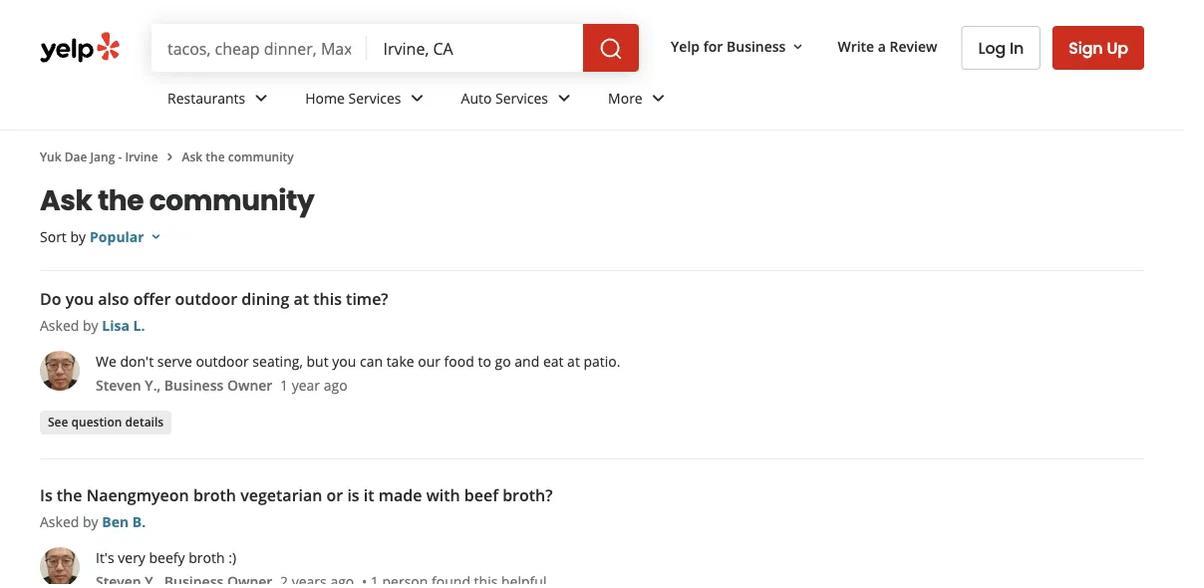Task type: vqa. For each thing, say whether or not it's contained in the screenshot.
1st asked from the bottom of the page
yes



Task type: describe. For each thing, give the bounding box(es) containing it.
search image
[[599, 37, 623, 61]]

broth for vegetarian
[[193, 485, 236, 506]]

time?
[[346, 288, 388, 310]]

ben
[[102, 512, 129, 531]]

offer
[[133, 288, 171, 310]]

16 chevron down v2 image for yelp for business
[[790, 39, 806, 55]]

popular
[[90, 227, 144, 246]]

see
[[48, 414, 68, 430]]

yuk dae jang - irvine
[[40, 148, 158, 165]]

ago
[[324, 375, 348, 394]]

this
[[313, 288, 342, 310]]

1 vertical spatial ask the community
[[40, 180, 314, 220]]

our
[[418, 352, 441, 370]]

l.
[[133, 316, 145, 335]]

serve
[[157, 352, 192, 370]]

auto
[[461, 88, 492, 107]]

yuk
[[40, 148, 61, 165]]

also
[[98, 288, 129, 310]]

none field near
[[383, 37, 567, 59]]

sort
[[40, 227, 67, 246]]

b.
[[132, 512, 146, 531]]

home services
[[305, 88, 401, 107]]

do
[[40, 288, 61, 310]]

or
[[327, 485, 343, 506]]

24 chevron down v2 image
[[647, 86, 671, 110]]

sign
[[1069, 36, 1103, 59]]

log in link
[[962, 26, 1041, 70]]

1 vertical spatial community
[[149, 180, 314, 220]]

business inside button
[[727, 36, 786, 55]]

naengmyeon
[[86, 485, 189, 506]]

Near text field
[[383, 37, 567, 59]]

none field find
[[168, 37, 352, 59]]

food
[[444, 352, 475, 370]]

do you also offer outdoor dining at this time? asked by lisa l.
[[40, 288, 388, 335]]

yelp for business button
[[663, 28, 814, 64]]

at inside we don't serve outdoor seating, but you can take our food to go and eat at patio. steven y., business owner 1 year ago
[[567, 352, 580, 370]]

see question details
[[48, 414, 164, 430]]

24 chevron down v2 image for auto services
[[552, 86, 576, 110]]

it
[[364, 485, 374, 506]]

to
[[478, 352, 491, 370]]

write a review link
[[830, 28, 946, 64]]

made
[[379, 485, 422, 506]]

it's very beefy broth :)
[[96, 548, 236, 567]]

restaurants
[[168, 88, 246, 107]]

write a review
[[838, 36, 938, 55]]

up
[[1107, 36, 1129, 59]]

sign up link
[[1053, 26, 1145, 70]]

very
[[118, 548, 145, 567]]

24 chevron down v2 image for restaurants
[[250, 86, 273, 110]]

popular button
[[90, 227, 164, 246]]

year
[[292, 375, 320, 394]]

1 vertical spatial the
[[98, 180, 144, 220]]

more link
[[592, 72, 687, 130]]

24 chevron down v2 image for home services
[[405, 86, 429, 110]]

is the naengmyeon broth vegetarian or is it made with beef broth? asked by ben b.
[[40, 485, 553, 531]]

sign up
[[1069, 36, 1129, 59]]

seating,
[[253, 352, 303, 370]]

by inside do you also offer outdoor dining at this time? asked by lisa l.
[[83, 316, 98, 335]]

dining
[[242, 288, 290, 310]]

business categories element
[[152, 72, 1145, 130]]

for
[[704, 36, 723, 55]]

y.,
[[145, 375, 161, 394]]

details
[[125, 414, 164, 430]]

yuk dae jang - irvine link
[[40, 148, 158, 165]]

is
[[40, 485, 53, 506]]

irvine
[[125, 148, 158, 165]]

owner
[[227, 375, 273, 394]]

broth?
[[503, 485, 553, 506]]

outdoor inside do you also offer outdoor dining at this time? asked by lisa l.
[[175, 288, 237, 310]]

write
[[838, 36, 875, 55]]

we
[[96, 352, 116, 370]]

in
[[1010, 37, 1024, 59]]

lisa l. link
[[102, 316, 145, 335]]

we don't serve outdoor seating, but you can take our food to go and eat at patio. steven y., business owner 1 year ago
[[96, 352, 621, 394]]



Task type: locate. For each thing, give the bounding box(es) containing it.
16 chevron down v2 image left write
[[790, 39, 806, 55]]

broth
[[193, 485, 236, 506], [189, 548, 225, 567]]

0 vertical spatial broth
[[193, 485, 236, 506]]

0 vertical spatial the
[[206, 148, 225, 165]]

home
[[305, 88, 345, 107]]

2 vertical spatial by
[[83, 512, 98, 531]]

0 horizontal spatial services
[[349, 88, 401, 107]]

1 24 chevron down v2 image from the left
[[250, 86, 273, 110]]

1 vertical spatial business
[[164, 375, 224, 394]]

services right home
[[349, 88, 401, 107]]

sort by
[[40, 227, 86, 246]]

2 services from the left
[[496, 88, 548, 107]]

ask the community down restaurants link
[[182, 148, 294, 165]]

2 vertical spatial the
[[57, 485, 82, 506]]

the inside is the naengmyeon broth vegetarian or is it made with beef broth? asked by ben b.
[[57, 485, 82, 506]]

0 vertical spatial you
[[65, 288, 94, 310]]

log in
[[979, 37, 1024, 59]]

vegetarian
[[240, 485, 323, 506]]

0 horizontal spatial you
[[65, 288, 94, 310]]

by right the sort
[[70, 227, 86, 246]]

lisa
[[102, 316, 129, 335]]

you inside we don't serve outdoor seating, but you can take our food to go and eat at patio. steven y., business owner 1 year ago
[[332, 352, 356, 370]]

with
[[426, 485, 460, 506]]

1 vertical spatial 16 chevron down v2 image
[[148, 229, 164, 245]]

ask the community down 16 chevron right v2 icon
[[40, 180, 314, 220]]

outdoor right offer
[[175, 288, 237, 310]]

business
[[727, 36, 786, 55], [164, 375, 224, 394]]

0 vertical spatial ask
[[182, 148, 203, 165]]

ask the community
[[182, 148, 294, 165], [40, 180, 314, 220]]

home services link
[[289, 72, 445, 130]]

:)
[[229, 548, 236, 567]]

yelp
[[671, 36, 700, 55]]

none field up restaurants link
[[168, 37, 352, 59]]

2 24 chevron down v2 image from the left
[[405, 86, 429, 110]]

0 horizontal spatial at
[[294, 288, 309, 310]]

can
[[360, 352, 383, 370]]

is
[[347, 485, 360, 506]]

16 chevron down v2 image inside yelp for business button
[[790, 39, 806, 55]]

services
[[349, 88, 401, 107], [496, 88, 548, 107]]

16 chevron right v2 image
[[162, 149, 178, 165]]

1 vertical spatial by
[[83, 316, 98, 335]]

ask
[[182, 148, 203, 165], [40, 180, 92, 220]]

beef
[[464, 485, 499, 506]]

at
[[294, 288, 309, 310], [567, 352, 580, 370]]

services for home services
[[349, 88, 401, 107]]

24 chevron down v2 image down find field
[[250, 86, 273, 110]]

outdoor up owner
[[196, 352, 249, 370]]

0 horizontal spatial none field
[[168, 37, 352, 59]]

the right 16 chevron right v2 icon
[[206, 148, 225, 165]]

asked
[[40, 316, 79, 335], [40, 512, 79, 531]]

community
[[228, 148, 294, 165], [149, 180, 314, 220]]

Find text field
[[168, 37, 352, 59]]

0 vertical spatial by
[[70, 227, 86, 246]]

auto services link
[[445, 72, 592, 130]]

1 vertical spatial broth
[[189, 548, 225, 567]]

24 chevron down v2 image
[[250, 86, 273, 110], [405, 86, 429, 110], [552, 86, 576, 110]]

0 vertical spatial ask the community
[[182, 148, 294, 165]]

1 vertical spatial you
[[332, 352, 356, 370]]

but
[[307, 352, 329, 370]]

16 chevron down v2 image right popular
[[148, 229, 164, 245]]

None search field
[[152, 24, 643, 72]]

1 horizontal spatial you
[[332, 352, 356, 370]]

1
[[280, 375, 288, 394]]

asked down "is"
[[40, 512, 79, 531]]

outdoor
[[175, 288, 237, 310], [196, 352, 249, 370]]

1 none field from the left
[[168, 37, 352, 59]]

at right "eat"
[[567, 352, 580, 370]]

asked inside do you also offer outdoor dining at this time? asked by lisa l.
[[40, 316, 79, 335]]

asked down do
[[40, 316, 79, 335]]

business inside we don't serve outdoor seating, but you can take our food to go and eat at patio. steven y., business owner 1 year ago
[[164, 375, 224, 394]]

1 horizontal spatial business
[[727, 36, 786, 55]]

1 asked from the top
[[40, 316, 79, 335]]

broth left the ":)"
[[189, 548, 225, 567]]

services right the auto at the left
[[496, 88, 548, 107]]

the up popular
[[98, 180, 144, 220]]

0 vertical spatial at
[[294, 288, 309, 310]]

steven
[[96, 375, 141, 394]]

auto services
[[461, 88, 548, 107]]

24 chevron down v2 image right auto services
[[552, 86, 576, 110]]

16 chevron down v2 image inside the popular dropdown button
[[148, 229, 164, 245]]

dae
[[65, 148, 87, 165]]

ben b. link
[[102, 512, 146, 531]]

review
[[890, 36, 938, 55]]

none field up the auto at the left
[[383, 37, 567, 59]]

24 chevron down v2 image inside restaurants link
[[250, 86, 273, 110]]

community down 16 chevron right v2 icon
[[149, 180, 314, 220]]

0 horizontal spatial 16 chevron down v2 image
[[148, 229, 164, 245]]

1 horizontal spatial the
[[98, 180, 144, 220]]

16 chevron down v2 image for popular
[[148, 229, 164, 245]]

0 horizontal spatial the
[[57, 485, 82, 506]]

see question details link
[[40, 411, 172, 435]]

2 horizontal spatial 24 chevron down v2 image
[[552, 86, 576, 110]]

24 chevron down v2 image inside auto services link
[[552, 86, 576, 110]]

patio.
[[584, 352, 621, 370]]

1 horizontal spatial 16 chevron down v2 image
[[790, 39, 806, 55]]

services for auto services
[[496, 88, 548, 107]]

0 horizontal spatial business
[[164, 375, 224, 394]]

1 horizontal spatial none field
[[383, 37, 567, 59]]

ask right 16 chevron right v2 icon
[[182, 148, 203, 165]]

0 vertical spatial business
[[727, 36, 786, 55]]

broth inside is the naengmyeon broth vegetarian or is it made with beef broth? asked by ben b.
[[193, 485, 236, 506]]

asked inside is the naengmyeon broth vegetarian or is it made with beef broth? asked by ben b.
[[40, 512, 79, 531]]

a
[[878, 36, 886, 55]]

16 chevron down v2 image
[[790, 39, 806, 55], [148, 229, 164, 245]]

3 24 chevron down v2 image from the left
[[552, 86, 576, 110]]

None field
[[168, 37, 352, 59], [383, 37, 567, 59]]

by left lisa
[[83, 316, 98, 335]]

business right for
[[727, 36, 786, 55]]

1 vertical spatial asked
[[40, 512, 79, 531]]

by left ben
[[83, 512, 98, 531]]

0 horizontal spatial 24 chevron down v2 image
[[250, 86, 273, 110]]

1 vertical spatial at
[[567, 352, 580, 370]]

1 horizontal spatial at
[[567, 352, 580, 370]]

at left this at the left of page
[[294, 288, 309, 310]]

at inside do you also offer outdoor dining at this time? asked by lisa l.
[[294, 288, 309, 310]]

take
[[387, 352, 414, 370]]

0 vertical spatial asked
[[40, 316, 79, 335]]

1 vertical spatial outdoor
[[196, 352, 249, 370]]

0 vertical spatial outdoor
[[175, 288, 237, 310]]

more
[[608, 88, 643, 107]]

-
[[118, 148, 122, 165]]

you
[[65, 288, 94, 310], [332, 352, 356, 370]]

2 asked from the top
[[40, 512, 79, 531]]

1 vertical spatial ask
[[40, 180, 92, 220]]

2 horizontal spatial the
[[206, 148, 225, 165]]

broth up the ":)"
[[193, 485, 236, 506]]

1 horizontal spatial services
[[496, 88, 548, 107]]

community down restaurants link
[[228, 148, 294, 165]]

you right do
[[65, 288, 94, 310]]

24 chevron down v2 image left the auto at the left
[[405, 86, 429, 110]]

by inside is the naengmyeon broth vegetarian or is it made with beef broth? asked by ben b.
[[83, 512, 98, 531]]

it's
[[96, 548, 114, 567]]

0 horizontal spatial ask
[[40, 180, 92, 220]]

0 vertical spatial 16 chevron down v2 image
[[790, 39, 806, 55]]

and
[[515, 352, 540, 370]]

24 chevron down v2 image inside home services link
[[405, 86, 429, 110]]

yelp for business
[[671, 36, 786, 55]]

1 services from the left
[[349, 88, 401, 107]]

the right "is"
[[57, 485, 82, 506]]

broth for :)
[[189, 548, 225, 567]]

0 vertical spatial community
[[228, 148, 294, 165]]

1 horizontal spatial 24 chevron down v2 image
[[405, 86, 429, 110]]

1 horizontal spatial ask
[[182, 148, 203, 165]]

by
[[70, 227, 86, 246], [83, 316, 98, 335], [83, 512, 98, 531]]

don't
[[120, 352, 154, 370]]

beefy
[[149, 548, 185, 567]]

ask up sort by
[[40, 180, 92, 220]]

you up the ago
[[332, 352, 356, 370]]

you inside do you also offer outdoor dining at this time? asked by lisa l.
[[65, 288, 94, 310]]

business down serve
[[164, 375, 224, 394]]

question
[[71, 414, 122, 430]]

jang
[[90, 148, 115, 165]]

log
[[979, 37, 1006, 59]]

outdoor inside we don't serve outdoor seating, but you can take our food to go and eat at patio. steven y., business owner 1 year ago
[[196, 352, 249, 370]]

go
[[495, 352, 511, 370]]

eat
[[543, 352, 564, 370]]

2 none field from the left
[[383, 37, 567, 59]]

restaurants link
[[152, 72, 289, 130]]



